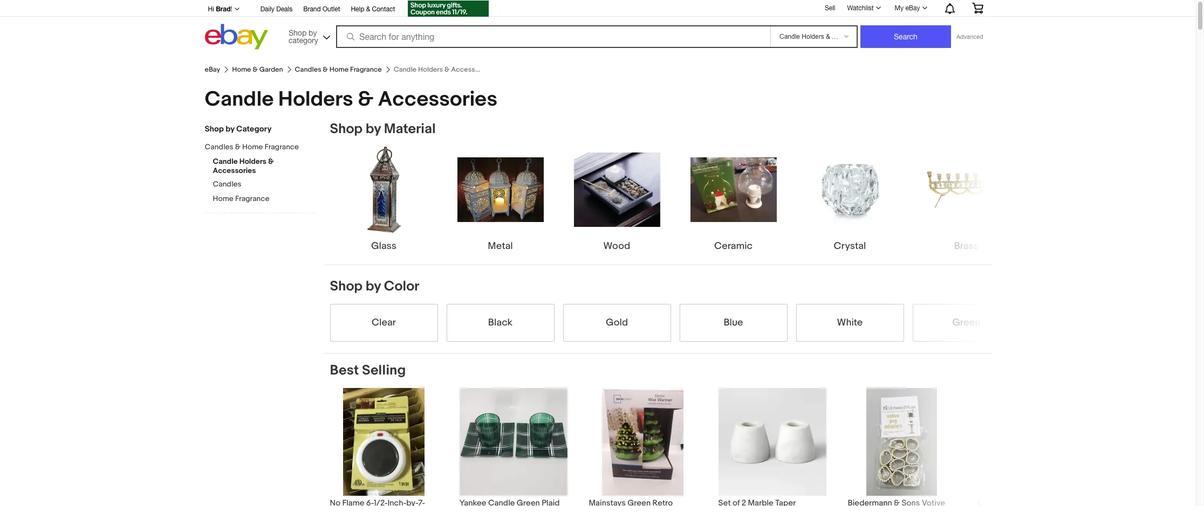 Task type: vqa. For each thing, say whether or not it's contained in the screenshot.
the bottommost Feedback on our suggestions link
no



Task type: describe. For each thing, give the bounding box(es) containing it.
home up candle holders & accessories
[[330, 65, 349, 74]]

green
[[953, 317, 981, 329]]

brand outlet
[[303, 5, 340, 13]]

help
[[351, 5, 364, 13]]

2 vertical spatial fragrance
[[235, 194, 270, 203]]

shop by category
[[205, 124, 272, 134]]

your shopping cart image
[[972, 3, 984, 13]]

holders inside candles & home fragrance candle holders & accessories candles home fragrance
[[239, 157, 266, 166]]

metal
[[488, 241, 513, 253]]

hi brad !
[[208, 5, 232, 13]]

biedermann & sons votive rubber gaskets for peg candle holders 6 packs of 10 image
[[867, 389, 937, 496]]

advanced link
[[951, 26, 989, 47]]

& for candles & home fragrance candle holders & accessories candles home fragrance
[[235, 142, 241, 152]]

metal link
[[447, 147, 554, 254]]

green link
[[913, 304, 1021, 342]]

best
[[330, 363, 359, 379]]

Search for anything text field
[[338, 26, 768, 47]]

home & garden
[[232, 65, 283, 74]]

sell link
[[820, 4, 840, 12]]

home down candles link
[[213, 194, 234, 203]]

by for material
[[366, 121, 381, 138]]

fragrance for candles & home fragrance candle holders & accessories candles home fragrance
[[265, 142, 299, 152]]

category
[[289, 36, 318, 45]]

shop by category banner
[[202, 0, 992, 52]]

& up candles link
[[268, 157, 274, 166]]

clear
[[372, 317, 396, 329]]

best selling
[[330, 363, 406, 379]]

daily
[[260, 5, 275, 13]]

daily deals
[[260, 5, 293, 13]]

glass link
[[330, 147, 438, 254]]

& for home & garden
[[253, 65, 258, 74]]

brand outlet link
[[303, 4, 340, 16]]

by for category
[[226, 124, 235, 134]]

category
[[236, 124, 272, 134]]

shop for shop by color
[[330, 278, 363, 295]]

candles & home fragrance candle holders & accessories candles home fragrance
[[205, 142, 299, 203]]

deals
[[276, 5, 293, 13]]

shop by color
[[330, 278, 420, 295]]

glass image
[[341, 147, 427, 233]]

black link
[[447, 304, 554, 342]]

black
[[488, 317, 513, 329]]

& for candles & home fragrance
[[323, 65, 328, 74]]

0 vertical spatial candle
[[205, 87, 274, 112]]

home & garden link
[[232, 65, 283, 74]]

0 vertical spatial candles & home fragrance link
[[295, 65, 382, 74]]

no flame 6-1/2-inch-by-7-inch electric candle warmer image
[[343, 389, 424, 496]]

my ebay link
[[889, 2, 932, 15]]

& up shop by material
[[358, 87, 374, 112]]

fragrance for candles & home fragrance
[[350, 65, 382, 74]]

candles for candles & home fragrance
[[295, 65, 321, 74]]

2 vertical spatial candles
[[213, 180, 242, 189]]

shop by category button
[[284, 24, 332, 47]]

home right the ebay link
[[232, 65, 251, 74]]

yankee candle green plaid votive holder image
[[459, 389, 567, 496]]

shop by material
[[330, 121, 436, 138]]

watchlist link
[[842, 2, 886, 15]]

& for help & contact
[[366, 5, 370, 13]]

candles for candles & home fragrance candle holders & accessories candles home fragrance
[[205, 142, 233, 152]]



Task type: locate. For each thing, give the bounding box(es) containing it.
shop for shop by category
[[205, 124, 224, 134]]

glass
[[371, 241, 397, 253]]

daily deals link
[[260, 4, 293, 16]]

ebay inside my ebay link
[[906, 4, 920, 12]]

brass link
[[913, 147, 1021, 254]]

1 vertical spatial candles
[[205, 142, 233, 152]]

by left category
[[226, 124, 235, 134]]

account navigation
[[202, 0, 992, 18]]

fragrance down candles link
[[235, 194, 270, 203]]

advanced
[[957, 33, 983, 40]]

& left garden
[[253, 65, 258, 74]]

crystal
[[834, 241, 866, 253]]

candles down shop by category
[[205, 142, 233, 152]]

ebay link
[[205, 65, 220, 74]]

accessories
[[378, 87, 498, 112], [213, 166, 256, 175]]

holders down candles & home fragrance at left top
[[278, 87, 353, 112]]

by inside shop by category
[[309, 28, 317, 37]]

0 horizontal spatial ebay
[[205, 65, 220, 74]]

help & contact
[[351, 5, 395, 13]]

main content containing shop by material
[[324, 121, 1098, 507]]

blue link
[[680, 304, 788, 342]]

brand
[[303, 5, 321, 13]]

1 vertical spatial candle
[[213, 157, 238, 166]]

0 vertical spatial accessories
[[378, 87, 498, 112]]

ceramic link
[[680, 147, 788, 254]]

main content
[[324, 121, 1098, 507]]

material
[[384, 121, 436, 138]]

help & contact link
[[351, 4, 395, 16]]

0 vertical spatial candles
[[295, 65, 321, 74]]

gold link
[[563, 304, 671, 342]]

outlet
[[323, 5, 340, 13]]

candle
[[205, 87, 274, 112], [213, 157, 238, 166]]

metal image
[[457, 158, 544, 222]]

candle inside candles & home fragrance candle holders & accessories candles home fragrance
[[213, 157, 238, 166]]

fragrance
[[350, 65, 382, 74], [265, 142, 299, 152], [235, 194, 270, 203]]

brad
[[216, 5, 231, 13]]

none submit inside shop by category banner
[[861, 25, 951, 48]]

by left "material"
[[366, 121, 381, 138]]

shop for shop by category
[[289, 28, 307, 37]]

color
[[384, 278, 420, 295]]

0 vertical spatial fragrance
[[350, 65, 382, 74]]

0 horizontal spatial holders
[[239, 157, 266, 166]]

blue
[[724, 317, 743, 329]]

1 vertical spatial accessories
[[213, 166, 256, 175]]

& down shop by category
[[235, 142, 241, 152]]

ceramic
[[714, 241, 753, 253]]

shop down deals
[[289, 28, 307, 37]]

garden
[[259, 65, 283, 74]]

by down brand
[[309, 28, 317, 37]]

ebay right my
[[906, 4, 920, 12]]

selling
[[362, 363, 406, 379]]

candles & home fragrance link down category
[[205, 142, 307, 153]]

candle down shop by category
[[213, 157, 238, 166]]

& inside account navigation
[[366, 5, 370, 13]]

candles up home fragrance link
[[213, 180, 242, 189]]

home fragrance link
[[213, 194, 315, 205]]

& down shop by category dropdown button
[[323, 65, 328, 74]]

candles down category
[[295, 65, 321, 74]]

shop down candle holders & accessories
[[330, 121, 363, 138]]

0 horizontal spatial accessories
[[213, 166, 256, 175]]

by left color
[[366, 278, 381, 295]]

candle holders & accessories
[[205, 87, 498, 112]]

candles & home fragrance link
[[295, 65, 382, 74], [205, 142, 307, 153]]

fragrance up candle holders & accessories
[[350, 65, 382, 74]]

1 horizontal spatial accessories
[[378, 87, 498, 112]]

candles & home fragrance
[[295, 65, 382, 74]]

by for category
[[309, 28, 317, 37]]

ebay left home & garden link
[[205, 65, 220, 74]]

wood
[[604, 241, 630, 253]]

candles & home fragrance link up candle holders & accessories
[[295, 65, 382, 74]]

accessories up candles link
[[213, 166, 256, 175]]

accessories up "material"
[[378, 87, 498, 112]]

contact
[[372, 5, 395, 13]]

candles link
[[213, 180, 315, 190]]

mainstays green retro christmas tree electric wax warmer 6" " image
[[602, 389, 683, 496]]

0 vertical spatial holders
[[278, 87, 353, 112]]

shop inside shop by category
[[289, 28, 307, 37]]

None submit
[[861, 25, 951, 48]]

0 vertical spatial ebay
[[906, 4, 920, 12]]

1 vertical spatial candles & home fragrance link
[[205, 142, 307, 153]]

1 vertical spatial holders
[[239, 157, 266, 166]]

home down category
[[242, 142, 263, 152]]

holders
[[278, 87, 353, 112], [239, 157, 266, 166]]

ceramic image
[[690, 158, 777, 222]]

watchlist
[[847, 4, 874, 12]]

my ebay
[[895, 4, 920, 12]]

1 horizontal spatial ebay
[[906, 4, 920, 12]]

1 horizontal spatial holders
[[278, 87, 353, 112]]

hi
[[208, 5, 214, 13]]

get the coupon image
[[408, 1, 489, 17]]

clear link
[[330, 304, 438, 342]]

crystal link
[[796, 147, 904, 254]]

candles
[[295, 65, 321, 74], [205, 142, 233, 152], [213, 180, 242, 189]]

gold
[[606, 317, 628, 329]]

ebay
[[906, 4, 920, 12], [205, 65, 220, 74]]

&
[[366, 5, 370, 13], [253, 65, 258, 74], [323, 65, 328, 74], [358, 87, 374, 112], [235, 142, 241, 152], [268, 157, 274, 166]]

white
[[837, 317, 863, 329]]

my
[[895, 4, 904, 12]]

shop up clear link
[[330, 278, 363, 295]]

fragrance down category
[[265, 142, 299, 152]]

home
[[232, 65, 251, 74], [330, 65, 349, 74], [242, 142, 263, 152], [213, 194, 234, 203]]

shop left category
[[205, 124, 224, 134]]

wood link
[[563, 147, 671, 254]]

crystal image
[[807, 147, 893, 233]]

!
[[231, 5, 232, 13]]

shop
[[289, 28, 307, 37], [330, 121, 363, 138], [205, 124, 224, 134], [330, 278, 363, 295]]

candle up shop by category
[[205, 87, 274, 112]]

brass image
[[924, 167, 1010, 213]]

by
[[309, 28, 317, 37], [366, 121, 381, 138], [226, 124, 235, 134], [366, 278, 381, 295]]

& right help
[[366, 5, 370, 13]]

1 vertical spatial ebay
[[205, 65, 220, 74]]

1 vertical spatial fragrance
[[265, 142, 299, 152]]

set of 2 marble taper holders white - threshold image
[[719, 389, 826, 496]]

holders up candles link
[[239, 157, 266, 166]]

wood image
[[574, 153, 660, 227]]

white link
[[796, 304, 904, 342]]

shop by category
[[289, 28, 318, 45]]

shop for shop by material
[[330, 121, 363, 138]]

sell
[[825, 4, 836, 12]]

accessories inside candles & home fragrance candle holders & accessories candles home fragrance
[[213, 166, 256, 175]]

brass
[[954, 241, 979, 253]]

by for color
[[366, 278, 381, 295]]



